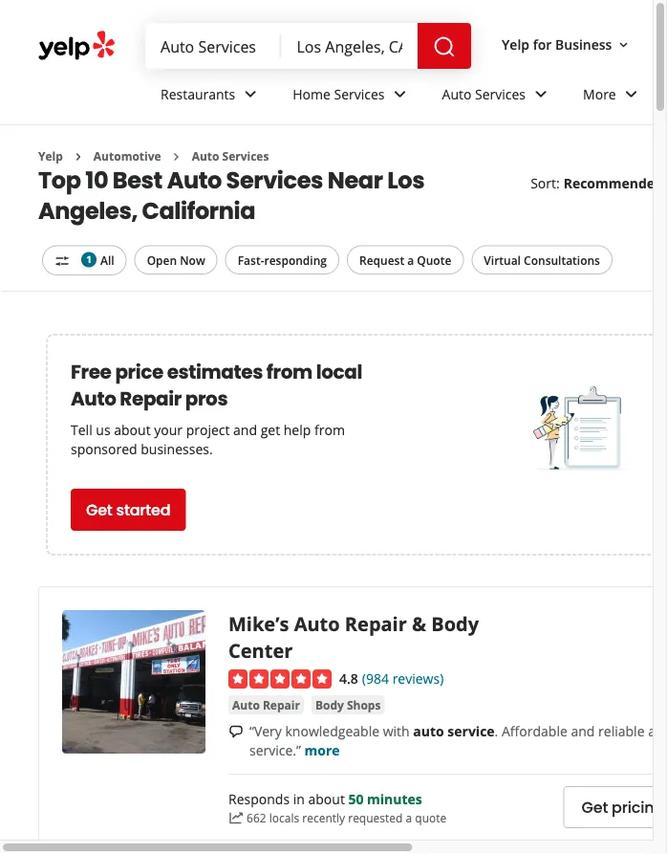Task type: locate. For each thing, give the bounding box(es) containing it.
16 chevron right v2 image
[[71, 149, 86, 164]]

get pricing
[[582, 797, 665, 819]]

body shops button
[[312, 696, 385, 715]]

1 vertical spatial body
[[316, 697, 344, 713]]

0 horizontal spatial 24 chevron down v2 image
[[239, 83, 262, 106]]

get
[[261, 420, 280, 439]]

get started button
[[71, 489, 186, 531]]

yelp left 16 chevron right v2 image
[[38, 148, 63, 164]]

16 chevron right v2 image
[[169, 149, 184, 164]]

get
[[86, 499, 113, 521], [582, 797, 609, 819]]

(984 reviews)
[[362, 669, 444, 687]]

24 chevron down v2 image
[[239, 83, 262, 106], [621, 83, 644, 106]]

1 horizontal spatial from
[[315, 420, 345, 439]]

24 chevron down v2 image for restaurants
[[239, 83, 262, 106]]

auto up the us
[[71, 385, 116, 412]]

0 horizontal spatial body
[[316, 697, 344, 713]]

0 horizontal spatial none field
[[161, 35, 267, 56]]

0 vertical spatial about
[[114, 420, 151, 439]]

recently
[[303, 810, 346, 826]]

auto
[[443, 85, 472, 103], [192, 148, 220, 164], [167, 164, 222, 196], [71, 385, 116, 412], [294, 610, 340, 637], [233, 697, 260, 713]]

24 chevron down v2 image right restaurants
[[239, 83, 262, 106]]

near
[[328, 164, 383, 196]]

4.8 star rating image
[[229, 670, 332, 689]]

0 vertical spatial auto services
[[443, 85, 526, 103]]

us
[[96, 420, 111, 439]]

get for get started
[[86, 499, 113, 521]]

fast-responding
[[238, 252, 327, 268]]

auto up 16 speech v2 image
[[233, 697, 260, 713]]

0 vertical spatial repair
[[120, 385, 182, 412]]

0 vertical spatial body
[[432, 610, 479, 637]]

1 vertical spatial and
[[572, 722, 596, 740]]

mike's auto repair & body center link
[[229, 610, 479, 664]]

tell
[[71, 420, 93, 439]]

1 horizontal spatial auto services
[[443, 85, 526, 103]]

1 none field from the left
[[161, 35, 267, 56]]

about right the us
[[114, 420, 151, 439]]

auto repair button
[[229, 696, 304, 715]]

auto right 16 chevron right v2 icon
[[192, 148, 220, 164]]

open now
[[147, 252, 205, 268]]

businesses.
[[141, 439, 213, 458]]

from left local
[[267, 359, 313, 385]]

0 horizontal spatial about
[[114, 420, 151, 439]]

and left get
[[234, 420, 257, 439]]

restaurants link
[[145, 69, 278, 124]]

repair left &
[[345, 610, 407, 637]]

2 24 chevron down v2 image from the left
[[530, 83, 553, 106]]

top 10 best auto services near los angeles, california
[[38, 164, 425, 227]]

0 horizontal spatial from
[[267, 359, 313, 385]]

2 vertical spatial repair
[[263, 697, 300, 713]]

auto services link down for
[[427, 69, 568, 124]]

1 vertical spatial repair
[[345, 610, 407, 637]]

1 vertical spatial auto services
[[192, 148, 269, 164]]

none field near
[[297, 35, 403, 56]]

1 horizontal spatial 24 chevron down v2 image
[[530, 83, 553, 106]]

services
[[334, 85, 385, 103], [476, 85, 526, 103], [223, 148, 269, 164], [226, 164, 323, 196]]

auto inside button
[[233, 697, 260, 713]]

repair down the 4.8 star rating image
[[263, 697, 300, 713]]

auto repair link
[[229, 696, 304, 715]]

auto services link
[[427, 69, 568, 124], [192, 148, 269, 164]]

50
[[349, 790, 364, 808]]

restaurants
[[161, 85, 236, 103]]

None search field
[[145, 23, 476, 69]]

home services
[[293, 85, 385, 103]]

"very knowledgeable with auto service
[[250, 722, 495, 740]]

24 chevron down v2 image for more
[[621, 83, 644, 106]]

auto
[[414, 722, 445, 740]]

.
[[495, 722, 499, 740]]

yelp inside button
[[502, 35, 530, 53]]

pricing
[[612, 797, 665, 819]]

None field
[[161, 35, 267, 56], [297, 35, 403, 56]]

1 horizontal spatial repair
[[263, 697, 300, 713]]

none field up 'home services'
[[297, 35, 403, 56]]

in
[[293, 790, 305, 808]]

from right help
[[315, 420, 345, 439]]

24 chevron down v2 image right more
[[621, 83, 644, 106]]

los
[[388, 164, 425, 196]]

body right &
[[432, 610, 479, 637]]

auto inside free price estimates from local auto repair pros tell us about your project and get help from sponsored businesses.
[[71, 385, 116, 412]]

services down yelp for business
[[476, 85, 526, 103]]

1 24 chevron down v2 image from the left
[[239, 83, 262, 106]]

yelp
[[502, 35, 530, 53], [38, 148, 63, 164]]

0 horizontal spatial 24 chevron down v2 image
[[389, 83, 412, 106]]

0 horizontal spatial yelp
[[38, 148, 63, 164]]

a inside button
[[408, 252, 415, 268]]

all
[[100, 252, 114, 268]]

recommended button
[[564, 174, 668, 192]]

yelp for business
[[502, 35, 613, 53]]

auto services link right 16 chevron right v2 icon
[[192, 148, 269, 164]]

auto services right 16 chevron right v2 icon
[[192, 148, 269, 164]]

1 horizontal spatial get
[[582, 797, 609, 819]]

0 vertical spatial and
[[234, 420, 257, 439]]

24 chevron down v2 image inside more link
[[621, 83, 644, 106]]

responds in about 50 minutes
[[229, 790, 423, 808]]

1 vertical spatial auto services link
[[192, 148, 269, 164]]

about
[[114, 420, 151, 439], [309, 790, 345, 808]]

2 none field from the left
[[297, 35, 403, 56]]

0 vertical spatial a
[[408, 252, 415, 268]]

auto right mike's
[[294, 610, 340, 637]]

get pricing button
[[564, 787, 668, 829]]

repair up "your"
[[120, 385, 182, 412]]

0 horizontal spatial auto services link
[[192, 148, 269, 164]]

1 horizontal spatial yelp
[[502, 35, 530, 53]]

auto right best
[[167, 164, 222, 196]]

mike's auto repair & body center image
[[62, 610, 206, 754]]

0 horizontal spatial auto services
[[192, 148, 269, 164]]

get left pricing
[[582, 797, 609, 819]]

and left reliable
[[572, 722, 596, 740]]

"very
[[250, 722, 282, 740]]

0 vertical spatial get
[[86, 499, 113, 521]]

virtual consultations button
[[472, 245, 613, 275]]

auto down search image
[[443, 85, 472, 103]]

0 vertical spatial yelp
[[502, 35, 530, 53]]

open
[[147, 252, 177, 268]]

24 chevron down v2 image inside restaurants "link"
[[239, 83, 262, 106]]

california
[[142, 195, 256, 227]]

24 chevron down v2 image for home services
[[389, 83, 412, 106]]

Near text field
[[297, 35, 403, 56]]

662 locals recently requested a quote
[[247, 810, 447, 826]]

about up the recently
[[309, 790, 345, 808]]

body up the knowledgeable
[[316, 697, 344, 713]]

0 horizontal spatial repair
[[120, 385, 182, 412]]

1 vertical spatial get
[[582, 797, 609, 819]]

auto inside the business categories element
[[443, 85, 472, 103]]

a
[[408, 252, 415, 268], [406, 810, 413, 826]]

from
[[267, 359, 313, 385], [315, 420, 345, 439]]

reliable
[[599, 722, 645, 740]]

1 all
[[86, 252, 114, 268]]

auto services
[[443, 85, 526, 103], [192, 148, 269, 164]]

24 chevron down v2 image down for
[[530, 83, 553, 106]]

services up fast-responding
[[226, 164, 323, 196]]

get left 'started'
[[86, 499, 113, 521]]

business categories element
[[145, 69, 668, 124]]

yelp left for
[[502, 35, 530, 53]]

Find text field
[[161, 35, 267, 56]]

24 chevron down v2 image
[[389, 83, 412, 106], [530, 83, 553, 106]]

1 horizontal spatial about
[[309, 790, 345, 808]]

1 horizontal spatial auto services link
[[427, 69, 568, 124]]

1 horizontal spatial and
[[572, 722, 596, 740]]

consultations
[[524, 252, 601, 268]]

24 chevron down v2 image right 'home services'
[[389, 83, 412, 106]]

project
[[186, 420, 230, 439]]

0 horizontal spatial get
[[86, 499, 113, 521]]

get for get pricing
[[582, 797, 609, 819]]

help
[[284, 420, 311, 439]]

home services link
[[278, 69, 427, 124]]

affordable
[[502, 722, 568, 740]]

auto services down search image
[[443, 85, 526, 103]]

sort: recommended
[[531, 174, 664, 192]]

1 horizontal spatial 24 chevron down v2 image
[[621, 83, 644, 106]]

1 horizontal spatial body
[[432, 610, 479, 637]]

business
[[556, 35, 613, 53]]

request a quote button
[[347, 245, 464, 275]]

yelp for yelp link
[[38, 148, 63, 164]]

1 horizontal spatial none field
[[297, 35, 403, 56]]

responds
[[229, 790, 290, 808]]

1 vertical spatial yelp
[[38, 148, 63, 164]]

repair inside mike's auto repair & body center
[[345, 610, 407, 637]]

services inside top 10 best auto services near los angeles, california
[[226, 164, 323, 196]]

0 vertical spatial auto services link
[[427, 69, 568, 124]]

2 horizontal spatial repair
[[345, 610, 407, 637]]

0 horizontal spatial and
[[234, 420, 257, 439]]

16 chevron down v2 image
[[617, 37, 632, 52]]

locals
[[270, 810, 300, 826]]

1 24 chevron down v2 image from the left
[[389, 83, 412, 106]]

2 24 chevron down v2 image from the left
[[621, 83, 644, 106]]

services right the home
[[334, 85, 385, 103]]

none field up restaurants
[[161, 35, 267, 56]]

24 chevron down v2 image inside home services link
[[389, 83, 412, 106]]



Task type: describe. For each thing, give the bounding box(es) containing it.
yelp for yelp for business
[[502, 35, 530, 53]]

services down restaurants "link"
[[223, 148, 269, 164]]

1 vertical spatial about
[[309, 790, 345, 808]]

10
[[85, 164, 108, 196]]

mike's
[[229, 610, 289, 637]]

angeles,
[[38, 195, 138, 227]]

yelp link
[[38, 148, 63, 164]]

your
[[154, 420, 183, 439]]

automotive link
[[94, 148, 161, 164]]

(984 reviews) link
[[362, 667, 444, 688]]

16 speech v2 image
[[229, 724, 244, 739]]

aut
[[649, 722, 668, 740]]

fast-
[[238, 252, 265, 268]]

(984
[[362, 669, 389, 687]]

4.8
[[340, 669, 359, 687]]

virtual consultations
[[484, 252, 601, 268]]

now
[[180, 252, 205, 268]]

service
[[448, 722, 495, 740]]

none field the find
[[161, 35, 267, 56]]

open now button
[[135, 245, 218, 275]]

pros
[[185, 385, 228, 412]]

mike's auto repair & body center
[[229, 610, 479, 664]]

more
[[584, 85, 617, 103]]

requested
[[349, 810, 403, 826]]

repair inside button
[[263, 697, 300, 713]]

request
[[360, 252, 405, 268]]

auto services inside the business categories element
[[443, 85, 526, 103]]

local
[[316, 359, 363, 385]]

&
[[412, 610, 427, 637]]

get started
[[86, 499, 171, 521]]

responding
[[265, 252, 327, 268]]

fast-responding button
[[226, 245, 340, 275]]

home
[[293, 85, 331, 103]]

started
[[116, 499, 171, 521]]

best
[[113, 164, 163, 196]]

body inside button
[[316, 697, 344, 713]]

body inside mike's auto repair & body center
[[432, 610, 479, 637]]

shops
[[347, 697, 381, 713]]

auto repair
[[233, 697, 300, 713]]

about inside free price estimates from local auto repair pros tell us about your project and get help from sponsored businesses.
[[114, 420, 151, 439]]

free
[[71, 359, 112, 385]]

4.8 link
[[340, 667, 359, 688]]

1 vertical spatial from
[[315, 420, 345, 439]]

for
[[534, 35, 552, 53]]

more link
[[568, 69, 659, 124]]

top
[[38, 164, 81, 196]]

body shops link
[[312, 696, 385, 715]]

price
[[115, 359, 163, 385]]

16 filter v2 image
[[55, 253, 70, 269]]

free price estimates from local auto repair pros image
[[533, 381, 629, 476]]

reviews)
[[393, 669, 444, 687]]

recommended
[[564, 174, 664, 192]]

request a quote
[[360, 252, 452, 268]]

automotive
[[94, 148, 161, 164]]

auto inside top 10 best auto services near los angeles, california
[[167, 164, 222, 196]]

knowledgeable
[[286, 722, 380, 740]]

filters group
[[38, 245, 617, 275]]

more
[[305, 741, 340, 759]]

16 trending v2 image
[[229, 811, 244, 826]]

body shops
[[316, 697, 381, 713]]

center
[[229, 638, 293, 664]]

yelp for business button
[[495, 27, 640, 61]]

search image
[[434, 35, 456, 58]]

and inside free price estimates from local auto repair pros tell us about your project and get help from sponsored businesses.
[[234, 420, 257, 439]]

662
[[247, 810, 267, 826]]

minutes
[[368, 790, 423, 808]]

0 vertical spatial from
[[267, 359, 313, 385]]

quote
[[416, 810, 447, 826]]

1
[[86, 253, 92, 266]]

virtual
[[484, 252, 521, 268]]

with
[[383, 722, 410, 740]]

repair inside free price estimates from local auto repair pros tell us about your project and get help from sponsored businesses.
[[120, 385, 182, 412]]

sort:
[[531, 174, 560, 192]]

24 chevron down v2 image for auto services
[[530, 83, 553, 106]]

and inside . affordable and reliable aut
[[572, 722, 596, 740]]

more link
[[305, 741, 340, 759]]

estimates
[[167, 359, 263, 385]]

sponsored
[[71, 439, 137, 458]]

. affordable and reliable aut
[[250, 722, 668, 759]]

auto inside mike's auto repair & body center
[[294, 610, 340, 637]]

free price estimates from local auto repair pros tell us about your project and get help from sponsored businesses.
[[71, 359, 363, 458]]

1 vertical spatial a
[[406, 810, 413, 826]]



Task type: vqa. For each thing, say whether or not it's contained in the screenshot.
50
yes



